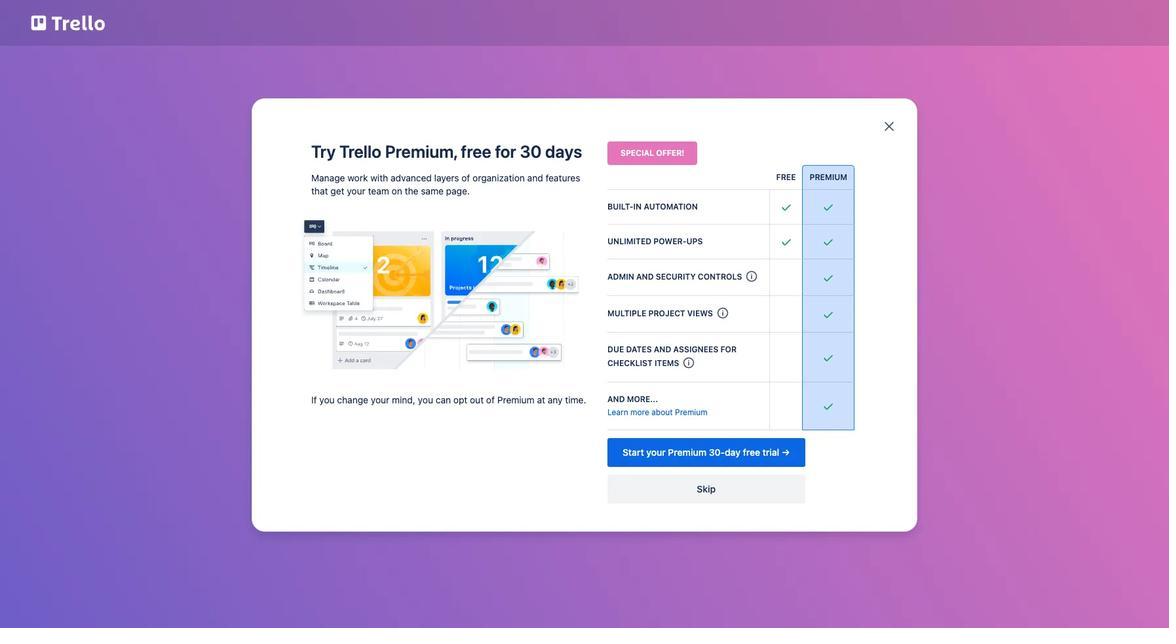 Task type: describe. For each thing, give the bounding box(es) containing it.
team
[[368, 185, 389, 197]]

manage work with advanced layers of organization and features that get your team on the same page.
[[311, 172, 580, 197]]

and more... learn more about premium
[[608, 395, 708, 417]]

2 horizontal spatial your
[[646, 447, 666, 458]]

free
[[776, 172, 796, 182]]

the
[[405, 185, 418, 197]]

can
[[436, 395, 451, 406]]

admin and security controls
[[608, 272, 742, 282]]

organization
[[473, 172, 525, 184]]

admin
[[608, 272, 634, 282]]

time.
[[565, 395, 586, 406]]

advanced
[[391, 172, 432, 184]]

try trello premium, free for 30 days
[[311, 142, 582, 161]]

manage
[[311, 172, 345, 184]]

and
[[608, 395, 625, 404]]

layers
[[434, 172, 459, 184]]

multiple
[[608, 308, 646, 318]]

of inside the manage work with advanced layers of organization and features that get your team on the same page.
[[462, 172, 470, 184]]

on
[[392, 185, 402, 197]]

trello
[[339, 142, 382, 161]]

for for assignees
[[721, 345, 737, 355]]

mind,
[[392, 395, 415, 406]]

special
[[621, 148, 654, 158]]

at
[[537, 395, 545, 406]]

offer!
[[656, 148, 685, 158]]

2 you from the left
[[418, 395, 433, 406]]

page.
[[446, 185, 470, 197]]

try
[[311, 142, 336, 161]]

with
[[370, 172, 388, 184]]

premium right "free"
[[810, 172, 847, 182]]

skip
[[697, 484, 716, 495]]

premium left 30- at the right of page
[[668, 447, 707, 458]]

same
[[421, 185, 444, 197]]

1 horizontal spatial free
[[743, 447, 760, 458]]

1 horizontal spatial your
[[371, 395, 389, 406]]

start
[[623, 447, 644, 458]]

features
[[546, 172, 580, 184]]

security
[[656, 272, 696, 282]]

opt
[[453, 395, 467, 406]]

start your premium 30-day free trial →
[[623, 447, 790, 458]]

premium inside and more... learn more about premium
[[675, 408, 708, 417]]

built-
[[608, 202, 633, 212]]

unlimited power-ups
[[608, 237, 703, 246]]

assignees
[[673, 345, 719, 355]]

views
[[687, 308, 713, 318]]



Task type: locate. For each thing, give the bounding box(es) containing it.
learn
[[608, 408, 628, 417]]

of
[[462, 172, 470, 184], [486, 395, 495, 406]]

your inside the manage work with advanced layers of organization and features that get your team on the same page.
[[347, 185, 366, 197]]

of up page.
[[462, 172, 470, 184]]

premium right about
[[675, 408, 708, 417]]

and inside the manage work with advanced layers of organization and features that get your team on the same page.
[[527, 172, 543, 184]]

if
[[311, 395, 317, 406]]

more
[[631, 408, 649, 417]]

ups
[[686, 237, 703, 246]]

get
[[331, 185, 344, 197]]

1 vertical spatial of
[[486, 395, 495, 406]]

premium,
[[385, 142, 457, 161]]

0 horizontal spatial you
[[319, 395, 335, 406]]

skip button
[[608, 475, 805, 504]]

day
[[725, 447, 741, 458]]

items
[[655, 358, 679, 368]]

your down work
[[347, 185, 366, 197]]

automation
[[644, 202, 698, 212]]

if you change your mind, you can opt out of premium at any time.
[[311, 395, 586, 406]]

you
[[319, 395, 335, 406], [418, 395, 433, 406]]

power-
[[654, 237, 687, 246]]

multiple project views
[[608, 308, 713, 318]]

trello image
[[29, 8, 107, 38]]

your
[[347, 185, 366, 197], [371, 395, 389, 406], [646, 447, 666, 458]]

premium
[[810, 172, 847, 182], [497, 395, 535, 406], [675, 408, 708, 417], [668, 447, 707, 458]]

0 vertical spatial your
[[347, 185, 366, 197]]

special offer!
[[621, 148, 685, 158]]

and right admin
[[636, 272, 654, 282]]

about
[[652, 408, 673, 417]]

project
[[649, 308, 685, 318]]

0 vertical spatial free
[[461, 142, 491, 161]]

1 vertical spatial free
[[743, 447, 760, 458]]

0 vertical spatial of
[[462, 172, 470, 184]]

0 horizontal spatial of
[[462, 172, 470, 184]]

1 vertical spatial and
[[636, 272, 654, 282]]

0 horizontal spatial free
[[461, 142, 491, 161]]

1 horizontal spatial of
[[486, 395, 495, 406]]

any
[[548, 395, 563, 406]]

you left can
[[418, 395, 433, 406]]

your left 'mind,'
[[371, 395, 389, 406]]

0 horizontal spatial your
[[347, 185, 366, 197]]

due
[[608, 345, 624, 355]]

more...
[[627, 395, 658, 404]]

of right "out"
[[486, 395, 495, 406]]

controls
[[698, 272, 742, 282]]

premium left "at"
[[497, 395, 535, 406]]

and down 30
[[527, 172, 543, 184]]

checklist
[[608, 358, 653, 368]]

for for free
[[495, 142, 516, 161]]

2 vertical spatial and
[[654, 345, 671, 355]]

and inside due dates and assignees for checklist items
[[654, 345, 671, 355]]

and up items
[[654, 345, 671, 355]]

1 vertical spatial for
[[721, 345, 737, 355]]

out
[[470, 395, 484, 406]]

for right the assignees
[[721, 345, 737, 355]]

for
[[495, 142, 516, 161], [721, 345, 737, 355]]

1 vertical spatial your
[[371, 395, 389, 406]]

free right day
[[743, 447, 760, 458]]

for inside due dates and assignees for checklist items
[[721, 345, 737, 355]]

and
[[527, 172, 543, 184], [636, 272, 654, 282], [654, 345, 671, 355]]

work
[[348, 172, 368, 184]]

unlimited
[[608, 237, 652, 246]]

dates
[[626, 345, 652, 355]]

due dates and assignees for checklist items
[[608, 345, 737, 368]]

1 horizontal spatial you
[[418, 395, 433, 406]]

0 vertical spatial and
[[527, 172, 543, 184]]

built-in automation
[[608, 202, 698, 212]]

0 horizontal spatial for
[[495, 142, 516, 161]]

→
[[782, 447, 790, 458]]

30-
[[709, 447, 725, 458]]

in
[[633, 202, 642, 212]]

that
[[311, 185, 328, 197]]

free up organization
[[461, 142, 491, 161]]

30
[[520, 142, 542, 161]]

close image
[[882, 119, 897, 134]]

1 you from the left
[[319, 395, 335, 406]]

0 vertical spatial for
[[495, 142, 516, 161]]

days
[[545, 142, 582, 161]]

you right if
[[319, 395, 335, 406]]

1 horizontal spatial for
[[721, 345, 737, 355]]

trial
[[763, 447, 779, 458]]

your right start
[[646, 447, 666, 458]]

change
[[337, 395, 368, 406]]

for left 30
[[495, 142, 516, 161]]

learn more about premium link
[[608, 406, 766, 419]]

2 vertical spatial your
[[646, 447, 666, 458]]

free
[[461, 142, 491, 161], [743, 447, 760, 458]]



Task type: vqa. For each thing, say whether or not it's contained in the screenshot.
ups on the top right of the page
yes



